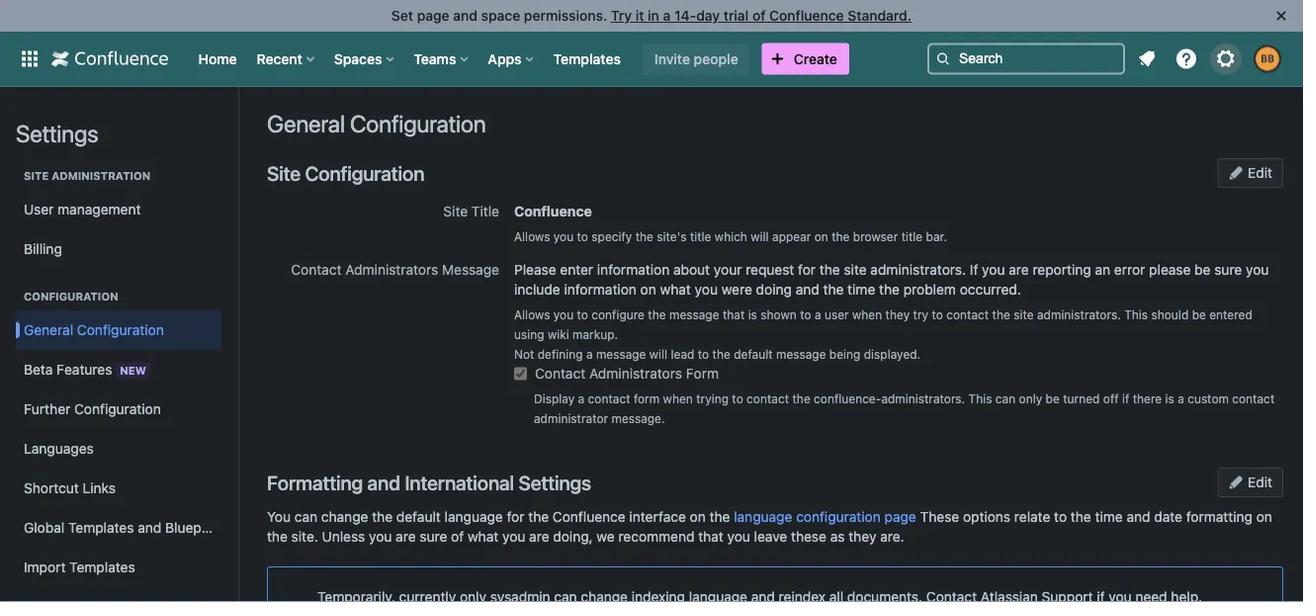 Task type: locate. For each thing, give the bounding box(es) containing it.
1 horizontal spatial when
[[852, 308, 882, 321]]

0 horizontal spatial for
[[507, 509, 525, 525]]

spaces button
[[328, 43, 402, 75]]

you can change the default language for the confluence interface on the language configuration page
[[267, 509, 916, 525]]

be
[[1195, 262, 1211, 278], [1192, 308, 1206, 321], [1046, 392, 1060, 405]]

administrators. up problem
[[871, 262, 966, 278]]

sure down formatting and international settings
[[420, 529, 447, 545]]

be inside display a contact form when trying to contact the confluence-administrators. this can only be turned off if there is a custom contact administrator message.
[[1046, 392, 1060, 405]]

2 edit from the top
[[1244, 474, 1273, 490]]

general up site configuration
[[267, 110, 345, 137]]

defining
[[538, 347, 583, 361]]

on
[[815, 229, 828, 243], [640, 281, 656, 298], [690, 509, 706, 525], [1257, 509, 1273, 525]]

0 horizontal spatial they
[[849, 529, 877, 545]]

permissions.
[[524, 7, 607, 24]]

administrators. down reporting
[[1037, 308, 1121, 321]]

date
[[1154, 509, 1183, 525]]

0 vertical spatial general configuration
[[267, 110, 486, 137]]

0 vertical spatial will
[[751, 229, 769, 243]]

on up configure
[[640, 281, 656, 298]]

1 vertical spatial be
[[1192, 308, 1206, 321]]

reporting
[[1033, 262, 1091, 278]]

0 horizontal spatial is
[[748, 308, 757, 321]]

for inside please enter information about your request for the site administrators. if you are reporting an error please be sure you include information on what you were doing and the time the problem occurred. allows you to configure the message that is shown to a user when they try to contact the site administrators. this should be entered using wiki markup. not defining a message will lead to the default message being displayed.
[[798, 262, 816, 278]]

to inside the these options relate to the time and date formatting on the site. unless you are sure of what you are doing, we recommend that you leave these as they are.
[[1054, 509, 1067, 525]]

the
[[635, 229, 654, 243], [832, 229, 850, 243], [820, 262, 840, 278], [823, 281, 844, 298], [879, 281, 900, 298], [648, 308, 666, 321], [992, 308, 1010, 321], [712, 347, 731, 361], [793, 392, 811, 405], [372, 509, 393, 525], [528, 509, 549, 525], [710, 509, 730, 525], [1071, 509, 1091, 525], [267, 529, 288, 545]]

specify
[[592, 229, 632, 243]]

default down formatting and international settings
[[396, 509, 441, 525]]

are up occurred.
[[1009, 262, 1029, 278]]

entered
[[1210, 308, 1253, 321]]

0 horizontal spatial this
[[969, 392, 992, 405]]

they right as
[[849, 529, 877, 545]]

0 horizontal spatial what
[[468, 529, 499, 545]]

request
[[746, 262, 794, 278]]

time inside the these options relate to the time and date formatting on the site. unless you are sure of what you are doing, we recommend that you leave these as they are.
[[1095, 509, 1123, 525]]

site down the browser on the top right of the page
[[844, 262, 867, 278]]

browser
[[853, 229, 898, 243]]

try
[[611, 7, 632, 24]]

1 vertical spatial small image
[[1228, 474, 1244, 490]]

0 vertical spatial be
[[1195, 262, 1211, 278]]

0 horizontal spatial will
[[650, 347, 668, 361]]

general configuration up site configuration
[[267, 110, 486, 137]]

for down 'appear'
[[798, 262, 816, 278]]

being
[[830, 347, 861, 361]]

be right only
[[1046, 392, 1060, 405]]

you left leave
[[727, 529, 750, 545]]

you down about
[[695, 281, 718, 298]]

space
[[481, 7, 520, 24]]

1 horizontal spatial for
[[798, 262, 816, 278]]

on right 'appear'
[[815, 229, 828, 243]]

global element
[[12, 31, 924, 87]]

set page and space permissions. try it in a 14-day trial of confluence standard.
[[392, 7, 912, 24]]

are
[[1009, 262, 1029, 278], [396, 529, 416, 545], [529, 529, 549, 545]]

information down specify
[[597, 262, 670, 278]]

1 horizontal spatial this
[[1124, 308, 1148, 321]]

user management
[[24, 201, 141, 218]]

to up 'form'
[[698, 347, 709, 361]]

1 vertical spatial general configuration
[[24, 322, 164, 338]]

0 vertical spatial page
[[417, 7, 450, 24]]

0 vertical spatial is
[[748, 308, 757, 321]]

1 horizontal spatial sure
[[1215, 262, 1242, 278]]

templates down permissions.
[[553, 50, 621, 67]]

are down formatting and international settings
[[396, 529, 416, 545]]

1 vertical spatial is
[[1165, 392, 1175, 405]]

edit for formatting and international settings
[[1244, 474, 1273, 490]]

contact down occurred.
[[947, 308, 989, 321]]

is left 'shown'
[[748, 308, 757, 321]]

title right site's
[[690, 229, 711, 243]]

message left being
[[776, 347, 826, 361]]

a
[[663, 7, 671, 24], [815, 308, 821, 321], [586, 347, 593, 361], [578, 392, 585, 405], [1178, 392, 1184, 405]]

relate
[[1014, 509, 1051, 525]]

people
[[694, 50, 738, 67]]

0 vertical spatial small image
[[1228, 165, 1244, 180]]

site for site administration
[[24, 170, 49, 182]]

1 vertical spatial confluence
[[514, 203, 592, 220]]

1 horizontal spatial is
[[1165, 392, 1175, 405]]

small image for site configuration
[[1228, 165, 1244, 180]]

recent
[[257, 50, 302, 67]]

that down were
[[723, 308, 745, 321]]

default down 'shown'
[[734, 347, 773, 361]]

administration
[[52, 170, 151, 182]]

of right trial
[[752, 7, 766, 24]]

can inside display a contact form when trying to contact the confluence-administrators. this can only be turned off if there is a custom contact administrator message.
[[996, 392, 1016, 405]]

1 horizontal spatial language
[[734, 509, 792, 525]]

0 vertical spatial sure
[[1215, 262, 1242, 278]]

to inside display a contact form when trying to contact the confluence-administrators. this can only be turned off if there is a custom contact administrator message.
[[732, 392, 743, 405]]

2 horizontal spatial are
[[1009, 262, 1029, 278]]

templates
[[553, 50, 621, 67], [68, 520, 134, 536], [69, 559, 135, 576]]

1 horizontal spatial time
[[1095, 509, 1123, 525]]

search image
[[935, 51, 951, 67]]

1 vertical spatial of
[[451, 529, 464, 545]]

0 vertical spatial templates
[[553, 50, 621, 67]]

site inside group
[[24, 170, 49, 182]]

0 vertical spatial administrators
[[345, 262, 438, 278]]

allows up 'using'
[[514, 308, 550, 321]]

1 vertical spatial templates
[[68, 520, 134, 536]]

1 horizontal spatial will
[[751, 229, 769, 243]]

that right recommend
[[698, 529, 724, 545]]

be right should
[[1192, 308, 1206, 321]]

contact right trying
[[747, 392, 789, 405]]

time up user
[[848, 281, 875, 298]]

and left date
[[1127, 509, 1151, 525]]

for down international
[[507, 509, 525, 525]]

bar.
[[926, 229, 947, 243]]

templates down global templates and blueprints link at the bottom
[[69, 559, 135, 576]]

confluence up the create dropdown button
[[769, 7, 844, 24]]

1 small image from the top
[[1228, 165, 1244, 180]]

0 vertical spatial settings
[[16, 120, 98, 147]]

0 horizontal spatial title
[[690, 229, 711, 243]]

1 horizontal spatial default
[[734, 347, 773, 361]]

2 vertical spatial be
[[1046, 392, 1060, 405]]

allows
[[514, 229, 550, 243], [514, 308, 550, 321]]

general configuration link
[[16, 311, 222, 350]]

0 vertical spatial information
[[597, 262, 670, 278]]

can left only
[[996, 392, 1016, 405]]

1 vertical spatial what
[[468, 529, 499, 545]]

shown
[[761, 308, 797, 321]]

what down international
[[468, 529, 499, 545]]

2 language from the left
[[734, 509, 792, 525]]

administrators. down displayed.
[[881, 392, 965, 405]]

message up lead
[[669, 308, 719, 321]]

information
[[597, 262, 670, 278], [564, 281, 637, 298]]

be right please
[[1195, 262, 1211, 278]]

when right 'form'
[[663, 392, 693, 405]]

0 vertical spatial can
[[996, 392, 1016, 405]]

1 horizontal spatial administrators
[[589, 365, 682, 382]]

2 allows from the top
[[514, 308, 550, 321]]

leave
[[754, 529, 787, 545]]

when inside please enter information about your request for the site administrators. if you are reporting an error please be sure you include information on what you were doing and the time the problem occurred. allows you to configure the message that is shown to a user when they try to contact the site administrators. this should be entered using wiki markup. not defining a message will lead to the default message being displayed.
[[852, 308, 882, 321]]

1 vertical spatial time
[[1095, 509, 1123, 525]]

0 horizontal spatial time
[[848, 281, 875, 298]]

0 horizontal spatial of
[[451, 529, 464, 545]]

1 vertical spatial when
[[663, 392, 693, 405]]

1 vertical spatial edit
[[1244, 474, 1273, 490]]

1 vertical spatial for
[[507, 509, 525, 525]]

language up leave
[[734, 509, 792, 525]]

1 allows from the top
[[514, 229, 550, 243]]

and inside the these options relate to the time and date formatting on the site. unless you are sure of what you are doing, we recommend that you leave these as they are.
[[1127, 509, 1151, 525]]

enter
[[560, 262, 593, 278]]

to up markup.
[[577, 308, 588, 321]]

you up enter
[[554, 229, 574, 243]]

2 title from the left
[[901, 229, 923, 243]]

0 horizontal spatial general configuration
[[24, 322, 164, 338]]

1 language from the left
[[445, 509, 503, 525]]

0 vertical spatial this
[[1124, 308, 1148, 321]]

a left user
[[815, 308, 821, 321]]

sure inside the these options relate to the time and date formatting on the site. unless you are sure of what you are doing, we recommend that you leave these as they are.
[[420, 529, 447, 545]]

0 vertical spatial that
[[723, 308, 745, 321]]

international
[[405, 471, 514, 494]]

is
[[748, 308, 757, 321], [1165, 392, 1175, 405]]

0 horizontal spatial general
[[24, 322, 73, 338]]

1 vertical spatial edit link
[[1218, 468, 1284, 497]]

user
[[825, 308, 849, 321]]

is inside display a contact form when trying to contact the confluence-administrators. this can only be turned off if there is a custom contact administrator message.
[[1165, 392, 1175, 405]]

and up 'change'
[[367, 471, 400, 494]]

1 horizontal spatial site
[[1014, 308, 1034, 321]]

notification icon image
[[1135, 47, 1159, 71]]

1 horizontal spatial site
[[267, 161, 301, 184]]

if
[[1122, 392, 1130, 405]]

1 vertical spatial contact
[[535, 365, 586, 382]]

include
[[514, 281, 560, 298]]

for
[[798, 262, 816, 278], [507, 509, 525, 525]]

1 vertical spatial that
[[698, 529, 724, 545]]

for for request
[[798, 262, 816, 278]]

0 vertical spatial of
[[752, 7, 766, 24]]

when right user
[[852, 308, 882, 321]]

can up site. at the left of the page
[[294, 509, 317, 525]]

to right trying
[[732, 392, 743, 405]]

on inside please enter information about your request for the site administrators. if you are reporting an error please be sure you include information on what you were doing and the time the problem occurred. allows you to configure the message that is shown to a user when they try to contact the site administrators. this should be entered using wiki markup. not defining a message will lead to the default message being displayed.
[[640, 281, 656, 298]]

administrators.
[[871, 262, 966, 278], [1037, 308, 1121, 321], [881, 392, 965, 405]]

page up 'are.'
[[885, 509, 916, 525]]

confluence inside confluence allows you to specify the site's title which will appear on the browser title bar.
[[514, 203, 592, 220]]

1 vertical spatial administrators
[[589, 365, 682, 382]]

1 horizontal spatial are
[[529, 529, 549, 545]]

0 horizontal spatial settings
[[16, 120, 98, 147]]

what down about
[[660, 281, 691, 298]]

new
[[120, 364, 146, 377]]

billing
[[24, 241, 62, 257]]

time
[[848, 281, 875, 298], [1095, 509, 1123, 525]]

will inside confluence allows you to specify the site's title which will appear on the browser title bar.
[[751, 229, 769, 243]]

message up "contact administrators form"
[[596, 347, 646, 361]]

2 edit link from the top
[[1218, 468, 1284, 497]]

0 horizontal spatial default
[[396, 509, 441, 525]]

administrator
[[534, 411, 608, 425]]

0 vertical spatial allows
[[514, 229, 550, 243]]

will left lead
[[650, 347, 668, 361]]

1 vertical spatial page
[[885, 509, 916, 525]]

contact right custom
[[1232, 392, 1275, 405]]

display
[[534, 392, 575, 405]]

1 horizontal spatial of
[[752, 7, 766, 24]]

general configuration up beta features new
[[24, 322, 164, 338]]

site administration group
[[16, 148, 222, 275]]

edit link for site configuration
[[1218, 158, 1284, 188]]

1 horizontal spatial contact
[[535, 365, 586, 382]]

on inside the these options relate to the time and date formatting on the site. unless you are sure of what you are doing, we recommend that you leave these as they are.
[[1257, 509, 1273, 525]]

1 vertical spatial general
[[24, 322, 73, 338]]

to left specify
[[577, 229, 588, 243]]

1 vertical spatial will
[[650, 347, 668, 361]]

will inside please enter information about your request for the site administrators. if you are reporting an error please be sure you include information on what you were doing and the time the problem occurred. allows you to configure the message that is shown to a user when they try to contact the site administrators. this should be entered using wiki markup. not defining a message will lead to the default message being displayed.
[[650, 347, 668, 361]]

confluence up doing,
[[553, 509, 626, 525]]

2 horizontal spatial site
[[443, 203, 468, 220]]

0 vertical spatial they
[[886, 308, 910, 321]]

close image
[[1270, 4, 1293, 28]]

trial
[[724, 7, 749, 24]]

title left bar.
[[901, 229, 923, 243]]

administrators up 'form'
[[589, 365, 682, 382]]

1 vertical spatial this
[[969, 392, 992, 405]]

page
[[417, 7, 450, 24], [885, 509, 916, 525]]

they left try
[[886, 308, 910, 321]]

formatting
[[1186, 509, 1253, 525]]

management
[[58, 201, 141, 218]]

1 edit link from the top
[[1218, 158, 1284, 188]]

edit link
[[1218, 158, 1284, 188], [1218, 468, 1284, 497]]

contact for contact administrators form
[[535, 365, 586, 382]]

and right doing
[[796, 281, 820, 298]]

general inside general configuration link
[[24, 322, 73, 338]]

features
[[57, 361, 112, 377]]

custom
[[1188, 392, 1229, 405]]

templates inside global element
[[553, 50, 621, 67]]

0 horizontal spatial sure
[[420, 529, 447, 545]]

these
[[791, 529, 827, 545]]

0 horizontal spatial when
[[663, 392, 693, 405]]

2 vertical spatial administrators.
[[881, 392, 965, 405]]

0 horizontal spatial contact
[[291, 262, 342, 278]]

None checkbox
[[514, 367, 527, 380]]

contact inside please enter information about your request for the site administrators. if you are reporting an error please be sure you include information on what you were doing and the time the problem occurred. allows you to configure the message that is shown to a user when they try to contact the site administrators. this should be entered using wiki markup. not defining a message will lead to the default message being displayed.
[[947, 308, 989, 321]]

0 vertical spatial default
[[734, 347, 773, 361]]

information up configure
[[564, 281, 637, 298]]

0 vertical spatial edit
[[1244, 165, 1273, 181]]

of inside the these options relate to the time and date formatting on the site. unless you are sure of what you are doing, we recommend that you leave these as they are.
[[451, 529, 464, 545]]

templates down links
[[68, 520, 134, 536]]

will
[[751, 229, 769, 243], [650, 347, 668, 361]]

this left only
[[969, 392, 992, 405]]

and left blueprints
[[138, 520, 161, 536]]

1 vertical spatial they
[[849, 529, 877, 545]]

banner
[[0, 31, 1303, 87]]

0 vertical spatial administrators.
[[871, 262, 966, 278]]

configure
[[592, 308, 645, 321]]

are left doing,
[[529, 529, 549, 545]]

small image
[[1228, 165, 1244, 180], [1228, 474, 1244, 490]]

global
[[24, 520, 65, 536]]

an
[[1095, 262, 1111, 278]]

confluence up please
[[514, 203, 592, 220]]

contact
[[291, 262, 342, 278], [535, 365, 586, 382]]

1 vertical spatial allows
[[514, 308, 550, 321]]

1 vertical spatial administrators.
[[1037, 308, 1121, 321]]

administrators left message
[[345, 262, 438, 278]]

is right the there
[[1165, 392, 1175, 405]]

to right relate
[[1054, 509, 1067, 525]]

1 horizontal spatial settings
[[519, 471, 591, 494]]

2 vertical spatial templates
[[69, 559, 135, 576]]

you left doing,
[[502, 529, 525, 545]]

to right try
[[932, 308, 943, 321]]

general up beta
[[24, 322, 73, 338]]

0 vertical spatial for
[[798, 262, 816, 278]]

1 horizontal spatial general
[[267, 110, 345, 137]]

confluence image
[[51, 47, 169, 71], [51, 47, 169, 71]]

page right set
[[417, 7, 450, 24]]

title
[[690, 229, 711, 243], [901, 229, 923, 243]]

allows up please
[[514, 229, 550, 243]]

sure inside please enter information about your request for the site administrators. if you are reporting an error please be sure you include information on what you were doing and the time the problem occurred. allows you to configure the message that is shown to a user when they try to contact the site administrators. this should be entered using wiki markup. not defining a message will lead to the default message being displayed.
[[1215, 262, 1242, 278]]

0 vertical spatial edit link
[[1218, 158, 1284, 188]]

sure up entered on the bottom right of the page
[[1215, 262, 1242, 278]]

2 small image from the top
[[1228, 474, 1244, 490]]

this left should
[[1124, 308, 1148, 321]]

wiki
[[548, 327, 569, 341]]

try it in a 14-day trial of confluence standard. link
[[611, 7, 912, 24]]

Search field
[[928, 43, 1125, 75]]

time left date
[[1095, 509, 1123, 525]]

displayed.
[[864, 347, 921, 361]]

site down occurred.
[[1014, 308, 1034, 321]]

general
[[267, 110, 345, 137], [24, 322, 73, 338]]

0 vertical spatial what
[[660, 281, 691, 298]]

of down international
[[451, 529, 464, 545]]

1 edit from the top
[[1244, 165, 1273, 181]]

settings up you can change the default language for the confluence interface on the language configuration page
[[519, 471, 591, 494]]

1 horizontal spatial can
[[996, 392, 1016, 405]]

will right which
[[751, 229, 769, 243]]

language down international
[[445, 509, 503, 525]]

0 vertical spatial time
[[848, 281, 875, 298]]

settings up site administration
[[16, 120, 98, 147]]

1 vertical spatial can
[[294, 509, 317, 525]]

configuration
[[350, 110, 486, 137], [305, 161, 424, 184], [24, 290, 118, 303], [77, 322, 164, 338], [74, 401, 161, 417]]

what inside please enter information about your request for the site administrators. if you are reporting an error please be sure you include information on what you were doing and the time the problem occurred. allows you to configure the message that is shown to a user when they try to contact the site administrators. this should be entered using wiki markup. not defining a message will lead to the default message being displayed.
[[660, 281, 691, 298]]

0 horizontal spatial site
[[24, 170, 49, 182]]

on right formatting
[[1257, 509, 1273, 525]]

options
[[963, 509, 1011, 525]]

markup.
[[573, 327, 618, 341]]

1 vertical spatial site
[[1014, 308, 1034, 321]]

error
[[1114, 262, 1145, 278]]

message
[[442, 262, 499, 278]]

0 vertical spatial when
[[852, 308, 882, 321]]

0 vertical spatial contact
[[291, 262, 342, 278]]



Task type: vqa. For each thing, say whether or not it's contained in the screenshot.
when within the Display a contact form when trying to contact the confluence-administrators. This can only be turned off if there is a custom contact administrator message.
yes



Task type: describe. For each thing, give the bounding box(es) containing it.
allows inside please enter information about your request for the site administrators. if you are reporting an error please be sure you include information on what you were doing and the time the problem occurred. allows you to configure the message that is shown to a user when they try to contact the site administrators. this should be entered using wiki markup. not defining a message will lead to the default message being displayed.
[[514, 308, 550, 321]]

please
[[1149, 262, 1191, 278]]

1 vertical spatial settings
[[519, 471, 591, 494]]

create
[[794, 50, 837, 67]]

it
[[636, 7, 644, 24]]

is inside please enter information about your request for the site administrators. if you are reporting an error please be sure you include information on what you were doing and the time the problem occurred. allows you to configure the message that is shown to a user when they try to contact the site administrators. this should be entered using wiki markup. not defining a message will lead to the default message being displayed.
[[748, 308, 757, 321]]

global templates and blueprints link
[[16, 508, 230, 548]]

are.
[[880, 529, 904, 545]]

templates for global templates and blueprints
[[68, 520, 134, 536]]

what inside the these options relate to the time and date formatting on the site. unless you are sure of what you are doing, we recommend that you leave these as they are.
[[468, 529, 499, 545]]

user
[[24, 201, 54, 218]]

time inside please enter information about your request for the site administrators. if you are reporting an error please be sure you include information on what you were doing and the time the problem occurred. allows you to configure the message that is shown to a user when they try to contact the site administrators. this should be entered using wiki markup. not defining a message will lead to the default message being displayed.
[[848, 281, 875, 298]]

0 horizontal spatial can
[[294, 509, 317, 525]]

you
[[267, 509, 291, 525]]

0 horizontal spatial message
[[596, 347, 646, 361]]

please enter information about your request for the site administrators. if you are reporting an error please be sure you include information on what you were doing and the time the problem occurred. allows you to configure the message that is shown to a user when they try to contact the site administrators. this should be entered using wiki markup. not defining a message will lead to the default message being displayed.
[[514, 262, 1269, 361]]

on right interface
[[690, 509, 706, 525]]

a down markup.
[[586, 347, 593, 361]]

settings icon image
[[1214, 47, 1238, 71]]

you inside confluence allows you to specify the site's title which will appear on the browser title bar.
[[554, 229, 574, 243]]

apps
[[488, 50, 522, 67]]

recommend
[[618, 529, 695, 545]]

default inside please enter information about your request for the site administrators. if you are reporting an error please be sure you include information on what you were doing and the time the problem occurred. allows you to configure the message that is shown to a user when they try to contact the site administrators. this should be entered using wiki markup. not defining a message will lead to the default message being displayed.
[[734, 347, 773, 361]]

configuration
[[796, 509, 881, 525]]

your
[[714, 262, 742, 278]]

this inside display a contact form when trying to contact the confluence-administrators. this can only be turned off if there is a custom contact administrator message.
[[969, 392, 992, 405]]

only
[[1019, 392, 1042, 405]]

templates link
[[547, 43, 627, 75]]

invite people
[[655, 50, 738, 67]]

apps button
[[482, 43, 541, 75]]

doing
[[756, 281, 792, 298]]

turned
[[1063, 392, 1100, 405]]

and inside please enter information about your request for the site administrators. if you are reporting an error please be sure you include information on what you were doing and the time the problem occurred. allows you to configure the message that is shown to a user when they try to contact the site administrators. this should be entered using wiki markup. not defining a message will lead to the default message being displayed.
[[796, 281, 820, 298]]

languages
[[24, 441, 94, 457]]

0 vertical spatial general
[[267, 110, 345, 137]]

0 horizontal spatial page
[[417, 7, 450, 24]]

and inside configuration group
[[138, 520, 161, 536]]

configuration group
[[16, 269, 230, 602]]

site title
[[443, 203, 499, 220]]

site for site configuration
[[267, 161, 301, 184]]

try
[[913, 308, 929, 321]]

you right unless
[[369, 529, 392, 545]]

day
[[696, 7, 720, 24]]

you up entered on the bottom right of the page
[[1246, 262, 1269, 278]]

a left custom
[[1178, 392, 1184, 405]]

banner containing home
[[0, 31, 1303, 87]]

site for site title
[[443, 203, 468, 220]]

import templates link
[[16, 548, 222, 587]]

that inside the these options relate to the time and date formatting on the site. unless you are sure of what you are doing, we recommend that you leave these as they are.
[[698, 529, 724, 545]]

there
[[1133, 392, 1162, 405]]

1 horizontal spatial message
[[669, 308, 719, 321]]

the inside display a contact form when trying to contact the confluence-administrators. this can only be turned off if there is a custom contact administrator message.
[[793, 392, 811, 405]]

administrators for message
[[345, 262, 438, 278]]

shortcut links
[[24, 480, 116, 496]]

general configuration inside configuration group
[[24, 322, 164, 338]]

confluence allows you to specify the site's title which will appear on the browser title bar.
[[514, 203, 947, 243]]

form
[[634, 392, 660, 405]]

they inside please enter information about your request for the site administrators. if you are reporting an error please be sure you include information on what you were doing and the time the problem occurred. allows you to configure the message that is shown to a user when they try to contact the site administrators. this should be entered using wiki markup. not defining a message will lead to the default message being displayed.
[[886, 308, 910, 321]]

not
[[514, 347, 534, 361]]

interface
[[629, 509, 686, 525]]

a up administrator
[[578, 392, 585, 405]]

display a contact form when trying to contact the confluence-administrators. this can only be turned off if there is a custom contact administrator message.
[[534, 392, 1275, 425]]

create button
[[762, 43, 849, 75]]

shortcut links link
[[16, 469, 222, 508]]

home
[[198, 50, 237, 67]]

to right 'shown'
[[800, 308, 811, 321]]

administrators. inside display a contact form when trying to contact the confluence-administrators. this can only be turned off if there is a custom contact administrator message.
[[881, 392, 965, 405]]

2 vertical spatial confluence
[[553, 509, 626, 525]]

form
[[686, 365, 719, 382]]

a right in
[[663, 7, 671, 24]]

should
[[1151, 308, 1189, 321]]

collapse sidebar image
[[216, 97, 259, 136]]

14-
[[674, 7, 696, 24]]

1 vertical spatial information
[[564, 281, 637, 298]]

spaces
[[334, 50, 382, 67]]

that inside please enter information about your request for the site administrators. if you are reporting an error please be sure you include information on what you were doing and the time the problem occurred. allows you to configure the message that is shown to a user when they try to contact the site administrators. this should be entered using wiki markup. not defining a message will lead to the default message being displayed.
[[723, 308, 745, 321]]

when inside display a contact form when trying to contact the confluence-administrators. this can only be turned off if there is a custom contact administrator message.
[[663, 392, 693, 405]]

contact down "contact administrators form"
[[588, 392, 630, 405]]

links
[[83, 480, 116, 496]]

1 horizontal spatial general configuration
[[267, 110, 486, 137]]

occurred.
[[960, 281, 1021, 298]]

teams button
[[408, 43, 476, 75]]

these
[[920, 509, 959, 525]]

small image for formatting and international settings
[[1228, 474, 1244, 490]]

we
[[597, 529, 615, 545]]

further configuration link
[[16, 390, 222, 429]]

to inside confluence allows you to specify the site's title which will appear on the browser title bar.
[[577, 229, 588, 243]]

this inside please enter information about your request for the site administrators. if you are reporting an error please be sure you include information on what you were doing and the time the problem occurred. allows you to configure the message that is shown to a user when they try to contact the site administrators. this should be entered using wiki markup. not defining a message will lead to the default message being displayed.
[[1124, 308, 1148, 321]]

templates for import templates
[[69, 559, 135, 576]]

title
[[472, 203, 499, 220]]

help icon image
[[1175, 47, 1199, 71]]

were
[[722, 281, 752, 298]]

invite
[[655, 50, 690, 67]]

import
[[24, 559, 66, 576]]

home link
[[192, 43, 243, 75]]

message.
[[612, 411, 665, 425]]

invite people button
[[643, 43, 750, 75]]

allows inside confluence allows you to specify the site's title which will appear on the browser title bar.
[[514, 229, 550, 243]]

about
[[673, 262, 710, 278]]

1 vertical spatial default
[[396, 509, 441, 525]]

and left the space
[[453, 7, 478, 24]]

0 vertical spatial site
[[844, 262, 867, 278]]

language configuration page link
[[734, 509, 916, 525]]

doing,
[[553, 529, 593, 545]]

these options relate to the time and date formatting on the site. unless you are sure of what you are doing, we recommend that you leave these as they are.
[[267, 509, 1273, 545]]

are inside please enter information about your request for the site administrators. if you are reporting an error please be sure you include information on what you were doing and the time the problem occurred. allows you to configure the message that is shown to a user when they try to contact the site administrators. this should be entered using wiki markup. not defining a message will lead to the default message being displayed.
[[1009, 262, 1029, 278]]

contact administrators form
[[535, 365, 719, 382]]

they inside the these options relate to the time and date formatting on the site. unless you are sure of what you are doing, we recommend that you leave these as they are.
[[849, 529, 877, 545]]

on inside confluence allows you to specify the site's title which will appear on the browser title bar.
[[815, 229, 828, 243]]

for for language
[[507, 509, 525, 525]]

edit for site configuration
[[1244, 165, 1273, 181]]

further configuration
[[24, 401, 161, 417]]

user management link
[[16, 190, 222, 229]]

off
[[1103, 392, 1119, 405]]

contact for contact administrators message
[[291, 262, 342, 278]]

0 horizontal spatial are
[[396, 529, 416, 545]]

beta features new
[[24, 361, 146, 377]]

as
[[830, 529, 845, 545]]

edit link for formatting and international settings
[[1218, 468, 1284, 497]]

please
[[514, 262, 556, 278]]

formatting and international settings
[[267, 471, 591, 494]]

site.
[[291, 529, 318, 545]]

appswitcher icon image
[[18, 47, 42, 71]]

appear
[[772, 229, 811, 243]]

standard.
[[848, 7, 912, 24]]

administrators for form
[[589, 365, 682, 382]]

you right if
[[982, 262, 1005, 278]]

2 horizontal spatial message
[[776, 347, 826, 361]]

confluence-
[[814, 392, 881, 405]]

shortcut
[[24, 480, 79, 496]]

import templates
[[24, 559, 135, 576]]

you up wiki
[[554, 308, 574, 321]]

1 title from the left
[[690, 229, 711, 243]]

recent button
[[251, 43, 322, 75]]

site's
[[657, 229, 687, 243]]

using
[[514, 327, 544, 341]]

global templates and blueprints
[[24, 520, 230, 536]]

trying
[[696, 392, 729, 405]]

1 horizontal spatial page
[[885, 509, 916, 525]]

0 vertical spatial confluence
[[769, 7, 844, 24]]

which
[[715, 229, 748, 243]]



